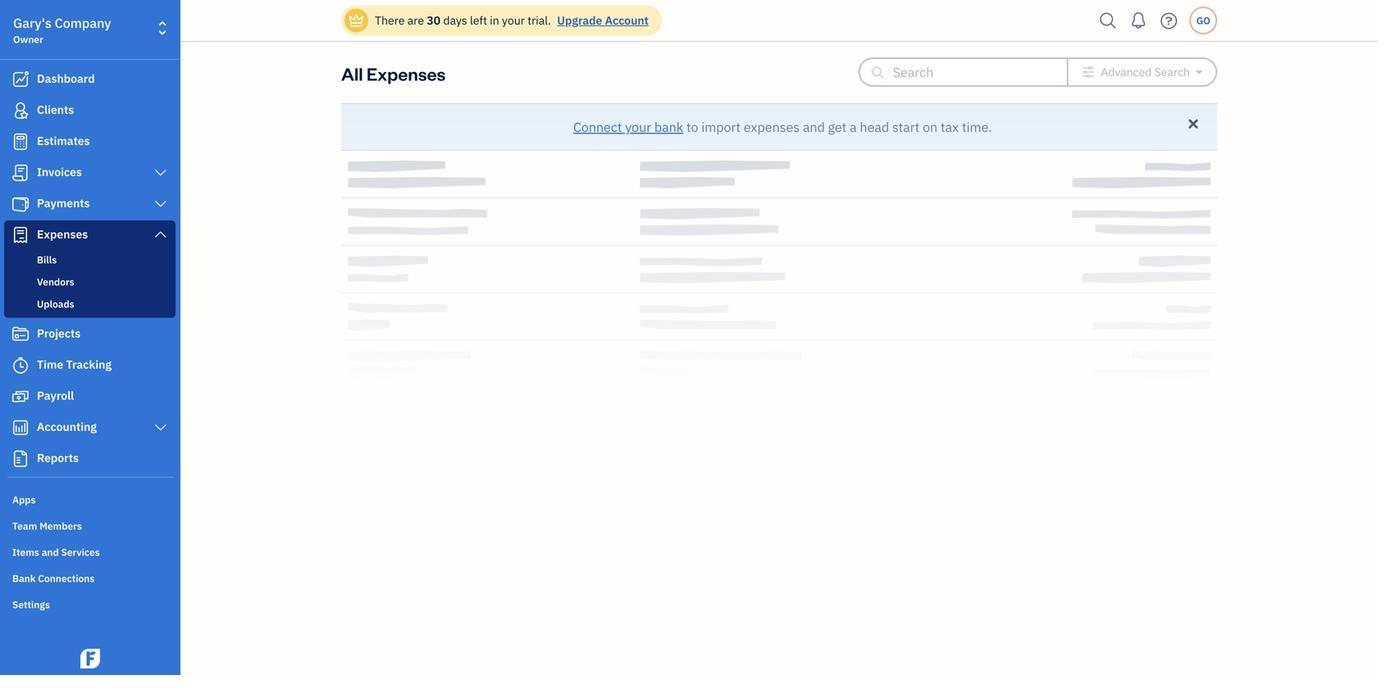 Task type: describe. For each thing, give the bounding box(es) containing it.
time tracking link
[[4, 351, 176, 381]]

there are 30 days left in your trial. upgrade account
[[375, 13, 649, 28]]

uploads
[[37, 298, 74, 311]]

upgrade
[[557, 13, 602, 28]]

0 horizontal spatial your
[[502, 13, 525, 28]]

trial.
[[527, 13, 551, 28]]

all expenses
[[341, 62, 446, 85]]

vendors
[[37, 276, 74, 289]]

go to help image
[[1156, 9, 1182, 33]]

chevron large down image for expenses
[[153, 228, 168, 241]]

chevron large down image
[[153, 422, 168, 435]]

team members link
[[4, 513, 176, 538]]

accounting link
[[4, 413, 176, 443]]

search image
[[1095, 9, 1121, 33]]

payroll link
[[4, 382, 176, 412]]

are
[[407, 13, 424, 28]]

freshbooks image
[[77, 650, 103, 669]]

bank connections link
[[4, 566, 176, 591]]

expenses link
[[4, 221, 176, 250]]

project image
[[11, 326, 30, 343]]

bills link
[[7, 250, 172, 270]]

invoices link
[[4, 158, 176, 188]]

account
[[605, 13, 649, 28]]

and inside main element
[[42, 546, 59, 559]]

dashboard
[[37, 71, 95, 86]]

Search text field
[[893, 59, 1040, 85]]

1 horizontal spatial and
[[803, 119, 825, 136]]

left
[[470, 13, 487, 28]]

company
[[55, 14, 111, 32]]

apps link
[[4, 487, 176, 512]]

estimates
[[37, 133, 90, 148]]

expenses inside "link"
[[37, 227, 88, 242]]

30
[[427, 13, 441, 28]]

accounting
[[37, 420, 97, 435]]

time.
[[962, 119, 992, 136]]

on
[[923, 119, 938, 136]]

days
[[443, 13, 467, 28]]

client image
[[11, 103, 30, 119]]

bank connections
[[12, 573, 95, 586]]

notifications image
[[1125, 4, 1152, 37]]

dashboard image
[[11, 71, 30, 88]]

upgrade account link
[[554, 13, 649, 28]]

bank
[[654, 119, 683, 136]]

1 horizontal spatial your
[[625, 119, 651, 136]]

chevron large down image for payments
[[153, 198, 168, 211]]

chart image
[[11, 420, 30, 436]]

projects link
[[4, 320, 176, 349]]

head
[[860, 119, 889, 136]]

connections
[[38, 573, 95, 586]]

invoice image
[[11, 165, 30, 181]]

projects
[[37, 326, 81, 341]]

crown image
[[348, 12, 365, 29]]

time tracking
[[37, 357, 112, 372]]

in
[[490, 13, 499, 28]]

start
[[892, 119, 920, 136]]

members
[[39, 520, 82, 533]]

bills
[[37, 253, 57, 267]]

close image
[[1186, 116, 1201, 132]]



Task type: vqa. For each thing, say whether or not it's contained in the screenshot.
the leftmost "learn more"
no



Task type: locate. For each thing, give the bounding box(es) containing it.
all
[[341, 62, 363, 85]]

settings link
[[4, 592, 176, 617]]

reports link
[[4, 445, 176, 474]]

clients link
[[4, 96, 176, 126]]

1 horizontal spatial expenses
[[367, 62, 446, 85]]

1 vertical spatial your
[[625, 119, 651, 136]]

and left the get
[[803, 119, 825, 136]]

connect your bank button
[[573, 117, 683, 137]]

payment image
[[11, 196, 30, 212]]

go button
[[1189, 7, 1217, 34]]

money image
[[11, 389, 30, 405]]

0 vertical spatial expenses
[[367, 62, 446, 85]]

1 vertical spatial expenses
[[37, 227, 88, 242]]

tracking
[[66, 357, 112, 372]]

0 vertical spatial and
[[803, 119, 825, 136]]

go
[[1196, 14, 1210, 27]]

services
[[61, 546, 100, 559]]

gary's
[[13, 14, 52, 32]]

1 vertical spatial chevron large down image
[[153, 198, 168, 211]]

expense image
[[11, 227, 30, 244]]

gary's company owner
[[13, 14, 111, 46]]

apps
[[12, 494, 36, 507]]

a
[[850, 119, 857, 136]]

expenses
[[744, 119, 800, 136]]

tax
[[941, 119, 959, 136]]

1 chevron large down image from the top
[[153, 167, 168, 180]]

payroll
[[37, 388, 74, 404]]

3 chevron large down image from the top
[[153, 228, 168, 241]]

estimate image
[[11, 134, 30, 150]]

chevron large down image inside 'invoices' link
[[153, 167, 168, 180]]

team members
[[12, 520, 82, 533]]

settings
[[12, 599, 50, 612]]

your
[[502, 13, 525, 28], [625, 119, 651, 136]]

payments link
[[4, 189, 176, 219]]

import
[[701, 119, 741, 136]]

items
[[12, 546, 39, 559]]

timer image
[[11, 358, 30, 374]]

report image
[[11, 451, 30, 468]]

chevron large down image
[[153, 167, 168, 180], [153, 198, 168, 211], [153, 228, 168, 241]]

expenses
[[367, 62, 446, 85], [37, 227, 88, 242]]

your left bank
[[625, 119, 651, 136]]

uploads link
[[7, 294, 172, 314]]

time
[[37, 357, 63, 372]]

chevron large down image up bills link
[[153, 228, 168, 241]]

main element
[[0, 0, 221, 676]]

reports
[[37, 451, 79, 466]]

2 vertical spatial chevron large down image
[[153, 228, 168, 241]]

invoices
[[37, 164, 82, 180]]

0 vertical spatial your
[[502, 13, 525, 28]]

vendors link
[[7, 272, 172, 292]]

connect your bank to import expenses and get a head start on tax time.
[[573, 119, 992, 136]]

dashboard link
[[4, 65, 176, 94]]

expenses up bills at the top of page
[[37, 227, 88, 242]]

1 vertical spatial and
[[42, 546, 59, 559]]

payments
[[37, 196, 90, 211]]

0 horizontal spatial and
[[42, 546, 59, 559]]

items and services link
[[4, 540, 176, 564]]

owner
[[13, 33, 43, 46]]

0 horizontal spatial expenses
[[37, 227, 88, 242]]

chevron large down image up payments "link"
[[153, 167, 168, 180]]

chevron large down image inside payments "link"
[[153, 198, 168, 211]]

clients
[[37, 102, 74, 117]]

your right in
[[502, 13, 525, 28]]

there
[[375, 13, 405, 28]]

to
[[686, 119, 698, 136]]

bank
[[12, 573, 36, 586]]

estimates link
[[4, 127, 176, 157]]

and right 'items'
[[42, 546, 59, 559]]

and
[[803, 119, 825, 136], [42, 546, 59, 559]]

team
[[12, 520, 37, 533]]

chevron large down image inside expenses "link"
[[153, 228, 168, 241]]

items and services
[[12, 546, 100, 559]]

get
[[828, 119, 847, 136]]

connect
[[573, 119, 622, 136]]

chevron large down image for invoices
[[153, 167, 168, 180]]

2 chevron large down image from the top
[[153, 198, 168, 211]]

chevron large down image up expenses "link"
[[153, 198, 168, 211]]

0 vertical spatial chevron large down image
[[153, 167, 168, 180]]

expenses right all
[[367, 62, 446, 85]]



